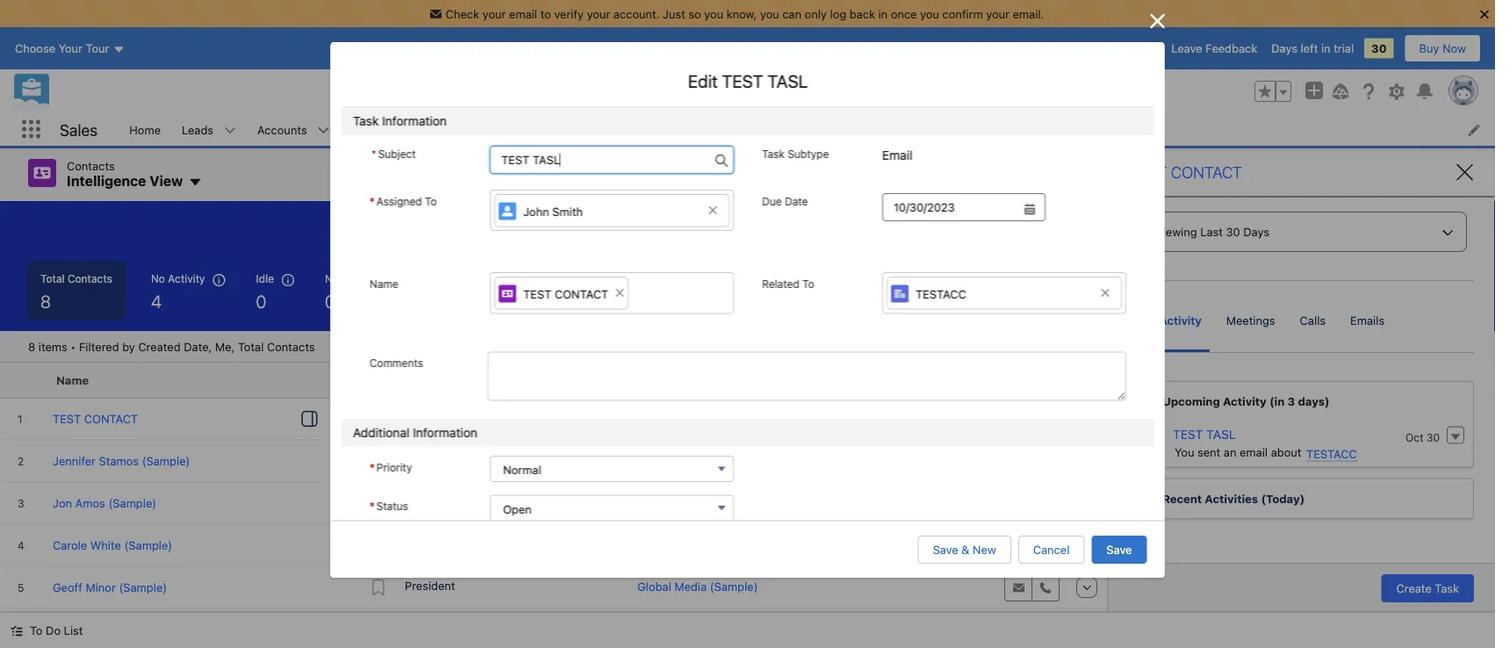 Task type: locate. For each thing, give the bounding box(es) containing it.
contact view settings image
[[859, 159, 907, 187]]

task for task information
[[353, 114, 379, 128]]

email right the an
[[1240, 445, 1269, 459]]

activity right all
[[1160, 314, 1202, 327]]

2 0 from the left
[[325, 291, 336, 311]]

0 horizontal spatial due
[[525, 272, 544, 285]]

0 horizontal spatial 8
[[28, 340, 35, 353]]

testacc
[[916, 287, 967, 301], [1307, 447, 1358, 460]]

cancel button
[[1019, 536, 1085, 564]]

0 vertical spatial to
[[425, 195, 437, 207]]

days left in trial
[[1272, 42, 1355, 55]]

save left "&"
[[933, 543, 959, 556]]

0 horizontal spatial to
[[30, 624, 43, 637]]

2 president from the top
[[405, 579, 455, 592]]

check your email to verify your account. just so you know, you can only log back in once you confirm your email.
[[446, 7, 1045, 20]]

2 vertical spatial activity
[[1224, 395, 1267, 408]]

sales manager
[[405, 495, 483, 508]]

to right assigned
[[425, 195, 437, 207]]

new
[[973, 543, 997, 556]]

0 vertical spatial activity
[[168, 272, 205, 285]]

total
[[40, 272, 65, 285], [238, 340, 264, 353]]

0 horizontal spatial task
[[353, 114, 379, 128]]

quotes list item
[[907, 113, 990, 146]]

1 vertical spatial test contact link
[[494, 277, 628, 310]]

0 horizontal spatial created
[[138, 340, 181, 353]]

due today 0
[[525, 272, 577, 311]]

0 horizontal spatial testacc
[[916, 287, 967, 301]]

leads link
[[171, 113, 224, 146]]

3 0 from the left
[[525, 291, 535, 311]]

0 vertical spatial total
[[40, 272, 65, 285]]

group down quotes list item
[[859, 159, 1081, 187]]

1 vertical spatial sales
[[405, 495, 434, 508]]

0 vertical spatial testacc link
[[887, 277, 1122, 310]]

activity up date, at bottom left
[[168, 272, 205, 285]]

contacts up intelligence
[[67, 159, 115, 172]]

4 down no activity at left top
[[151, 291, 162, 311]]

president
[[405, 452, 455, 466], [405, 579, 455, 592]]

0 vertical spatial tasl
[[768, 71, 808, 91]]

to inside button
[[30, 624, 43, 637]]

1 horizontal spatial upcoming
[[616, 272, 666, 285]]

due
[[762, 195, 782, 207], [525, 272, 544, 285]]

0 horizontal spatial 30
[[1372, 42, 1388, 55]]

activity for all
[[1160, 314, 1202, 327]]

dashboards link
[[714, 113, 799, 146]]

1 no from the left
[[151, 272, 165, 285]]

contacts up * subject
[[351, 123, 399, 136]]

row number cell
[[0, 363, 46, 399]]

1 horizontal spatial created
[[722, 220, 761, 232]]

30 right trial
[[1372, 42, 1388, 55]]

* left qt
[[1000, 123, 1005, 136]]

days
[[1272, 42, 1298, 55]]

to left do
[[30, 624, 43, 637]]

your right check
[[483, 7, 506, 20]]

0 up title cell
[[525, 291, 535, 311]]

edit test tasl
[[688, 71, 808, 91]]

contacts inside list item
[[351, 123, 399, 136]]

1 horizontal spatial 8
[[40, 291, 51, 311]]

1 vertical spatial to
[[802, 278, 814, 290]]

test contact link
[[1131, 163, 1243, 182], [494, 277, 628, 310]]

None text field
[[882, 193, 1046, 221]]

1 horizontal spatial test contact
[[1131, 163, 1243, 182]]

0 horizontal spatial you
[[705, 7, 724, 20]]

grid
[[0, 363, 1112, 648]]

to right related
[[802, 278, 814, 290]]

manager
[[437, 495, 483, 508]]

leads
[[182, 123, 214, 136]]

2 horizontal spatial to
[[802, 278, 814, 290]]

me,
[[215, 340, 235, 353]]

0 for idle
[[256, 291, 267, 311]]

you left the can
[[761, 7, 780, 20]]

1 your from the left
[[483, 7, 506, 20]]

1 horizontal spatial name
[[369, 278, 398, 290]]

opportunities link
[[432, 113, 526, 146]]

forecasts link
[[641, 113, 714, 146]]

tasl up the an
[[1207, 427, 1236, 441]]

1 0 from the left
[[256, 291, 267, 311]]

2 horizontal spatial activity
[[1224, 395, 1267, 408]]

0 horizontal spatial save
[[933, 543, 959, 556]]

total contacts 8
[[40, 272, 112, 311]]

0 horizontal spatial total
[[40, 272, 65, 285]]

contacts up filtered
[[68, 272, 112, 285]]

2 horizontal spatial your
[[987, 7, 1010, 20]]

president and ceo
[[405, 452, 505, 466]]

0 vertical spatial created
[[722, 220, 761, 232]]

due left the "date"
[[762, 195, 782, 207]]

buy now
[[1420, 42, 1467, 55]]

1 vertical spatial 30
[[1427, 431, 1441, 444]]

group down days
[[1255, 81, 1292, 102]]

1 vertical spatial email
[[1240, 445, 1269, 459]]

save button
[[1092, 536, 1148, 564]]

upcoming up test tasl link
[[1163, 395, 1221, 408]]

upcoming down assigned
[[342, 272, 393, 285]]

create task
[[1397, 582, 1460, 595]]

1 horizontal spatial testacc
[[1307, 447, 1358, 460]]

0 for no upcoming
[[325, 291, 336, 311]]

testacc down me on the top
[[916, 287, 967, 301]]

by
[[122, 340, 135, 353]]

2 you from the left
[[761, 7, 780, 20]]

opportunities list item
[[432, 113, 549, 146]]

to for related to
[[802, 278, 814, 290]]

0 vertical spatial president
[[405, 452, 455, 466]]

email inside you sent an email about testacc
[[1240, 445, 1269, 459]]

no up 8 items • filtered by created date, me, total contacts status
[[151, 272, 165, 285]]

1 vertical spatial activity
[[1160, 314, 1202, 327]]

normal button
[[490, 456, 734, 482]]

2 your from the left
[[587, 7, 611, 20]]

save right cancel
[[1107, 543, 1133, 556]]

0 down no upcoming
[[325, 291, 336, 311]]

text default image
[[11, 625, 23, 637]]

account name cell
[[631, 363, 832, 399]]

1 horizontal spatial tasl
[[1207, 427, 1236, 441]]

testacc right about
[[1307, 447, 1358, 460]]

0 horizontal spatial 4
[[151, 291, 162, 311]]

president down sales manager
[[405, 579, 455, 592]]

1 horizontal spatial test contact link
[[1131, 163, 1243, 182]]

1 horizontal spatial you
[[761, 7, 780, 20]]

0 horizontal spatial your
[[483, 7, 506, 20]]

activity inside "dropdown button"
[[1224, 395, 1267, 408]]

created
[[722, 220, 761, 232], [138, 340, 181, 353]]

8
[[40, 291, 51, 311], [28, 340, 35, 353]]

0 vertical spatial 8
[[40, 291, 51, 311]]

you
[[705, 7, 724, 20], [761, 7, 780, 20], [921, 7, 940, 20]]

1 vertical spatial name
[[56, 374, 89, 387]]

task for task subtype
[[762, 148, 785, 160]]

task down dashboards "list item" on the top of the page
[[762, 148, 785, 160]]

normal
[[503, 464, 541, 477]]

total up the items
[[40, 272, 65, 285]]

2 horizontal spatial task
[[1436, 582, 1460, 595]]

task up * subject
[[353, 114, 379, 128]]

tasl up dashboards "list item" on the top of the page
[[768, 71, 808, 91]]

contacts list item
[[341, 113, 432, 146]]

name cell
[[46, 363, 359, 399]]

your left email.
[[987, 7, 1010, 20]]

group right me button
[[997, 212, 1081, 240]]

* left assigned
[[369, 195, 374, 207]]

calls button
[[1288, 309, 1339, 352]]

email
[[509, 7, 537, 20], [1240, 445, 1269, 459]]

2 horizontal spatial upcoming
[[1163, 395, 1221, 408]]

cell
[[832, 440, 998, 482], [1068, 440, 1112, 482], [832, 482, 998, 524], [998, 482, 1068, 524], [1068, 482, 1112, 524], [359, 524, 398, 567], [398, 524, 631, 567], [631, 524, 832, 567], [832, 567, 998, 609], [0, 609, 46, 648], [359, 609, 398, 648], [398, 609, 631, 648], [631, 609, 832, 648], [832, 609, 998, 648], [998, 609, 1068, 648], [1068, 609, 1112, 648]]

list
[[119, 113, 1496, 146]]

task right create
[[1436, 582, 1460, 595]]

4 right due today 0
[[616, 291, 626, 311]]

0 vertical spatial contact
[[1172, 163, 1243, 182]]

email
[[882, 148, 913, 162]]

email left to
[[509, 7, 537, 20]]

do
[[46, 624, 61, 637]]

1 vertical spatial president
[[405, 579, 455, 592]]

1 horizontal spatial total
[[238, 340, 264, 353]]

0 horizontal spatial contact
[[554, 287, 608, 301]]

upcoming inside "dropdown button"
[[1163, 395, 1221, 408]]

2 4 from the left
[[616, 291, 626, 311]]

0 horizontal spatial activity
[[168, 272, 205, 285]]

1 horizontal spatial no
[[325, 272, 339, 285]]

sales left manager at the bottom left of page
[[405, 495, 434, 508]]

0
[[256, 291, 267, 311], [325, 291, 336, 311], [525, 291, 535, 311]]

2 horizontal spatial you
[[921, 7, 940, 20]]

8 up the items
[[40, 291, 51, 311]]

0 vertical spatial name
[[369, 278, 398, 290]]

4 for no activity
[[151, 291, 162, 311]]

•
[[71, 340, 76, 353]]

task
[[353, 114, 379, 128], [762, 148, 785, 160], [1436, 582, 1460, 595]]

save
[[933, 543, 959, 556], [1107, 543, 1133, 556]]

1 vertical spatial testacc
[[1307, 447, 1358, 460]]

*
[[1000, 123, 1005, 136], [371, 148, 376, 160], [369, 195, 374, 207], [369, 461, 374, 474], [369, 500, 374, 513]]

you right so
[[705, 7, 724, 20]]

0 vertical spatial email
[[509, 7, 537, 20]]

1 save from the left
[[933, 543, 959, 556]]

1 horizontal spatial contact
[[1172, 163, 1243, 182]]

test contact
[[1131, 163, 1243, 182], [523, 287, 608, 301]]

log
[[831, 7, 847, 20]]

create
[[1397, 582, 1433, 595]]

0 vertical spatial information
[[382, 114, 447, 128]]

0 vertical spatial testacc
[[916, 287, 967, 301]]

1 4 from the left
[[151, 291, 162, 311]]

10/27/2023
[[839, 412, 899, 426]]

information up president and ceo
[[413, 426, 477, 440]]

4
[[151, 291, 162, 311], [616, 291, 626, 311]]

upcoming down "john smith" link
[[616, 272, 666, 285]]

due inside due today 0
[[525, 272, 544, 285]]

2 vertical spatial group
[[997, 212, 1081, 240]]

emails
[[1351, 314, 1385, 327]]

in right left
[[1322, 42, 1331, 55]]

2 horizontal spatial 0
[[525, 291, 535, 311]]

contact
[[1172, 163, 1243, 182], [554, 287, 608, 301]]

1 horizontal spatial save
[[1107, 543, 1133, 556]]

action cell
[[1068, 363, 1112, 399]]

information for task information
[[382, 114, 447, 128]]

0 vertical spatial test contact link
[[1131, 163, 1243, 182]]

sales for sales
[[60, 120, 98, 139]]

1 vertical spatial information
[[413, 426, 477, 440]]

1 horizontal spatial due
[[762, 195, 782, 207]]

* left priority
[[369, 461, 374, 474]]

key performance indicators group
[[0, 261, 1109, 331]]

upcoming for upcoming
[[616, 272, 666, 285]]

1 horizontal spatial sales
[[405, 495, 434, 508]]

0 horizontal spatial name
[[56, 374, 89, 387]]

2 no from the left
[[325, 272, 339, 285]]

due for due date
[[762, 195, 782, 207]]

and
[[459, 452, 478, 466]]

2 vertical spatial to
[[30, 624, 43, 637]]

create task group
[[1382, 574, 1475, 603]]

comments
[[369, 357, 423, 370]]

0 vertical spatial in
[[879, 7, 888, 20]]

1 vertical spatial task
[[762, 148, 785, 160]]

30 right the "oct" at the bottom of the page
[[1427, 431, 1441, 444]]

0 horizontal spatial sales
[[60, 120, 98, 139]]

oct
[[1406, 431, 1424, 444]]

last activity cell
[[832, 363, 998, 399]]

due for due today 0
[[525, 272, 544, 285]]

0 horizontal spatial tasl
[[768, 71, 808, 91]]

* left status
[[369, 500, 374, 513]]

sales
[[60, 120, 98, 139], [405, 495, 434, 508]]

your
[[483, 7, 506, 20], [587, 7, 611, 20], [987, 7, 1010, 20]]

1 horizontal spatial email
[[1240, 445, 1269, 459]]

list item
[[990, 113, 1106, 146]]

1 horizontal spatial 0
[[325, 291, 336, 311]]

sales inside grid
[[405, 495, 434, 508]]

inverse image
[[1148, 11, 1169, 32]]

text default image
[[1086, 124, 1098, 136]]

activity inside key performance indicators group
[[168, 272, 205, 285]]

1 horizontal spatial testacc link
[[1307, 447, 1358, 461]]

your right verify
[[587, 7, 611, 20]]

Comments text field
[[487, 352, 1127, 401]]

None text field
[[490, 146, 734, 174]]

activity left (in
[[1224, 395, 1267, 408]]

8 inside total contacts 8
[[40, 291, 51, 311]]

1 horizontal spatial task
[[762, 148, 785, 160]]

0 horizontal spatial 0
[[256, 291, 267, 311]]

0 horizontal spatial test contact link
[[494, 277, 628, 310]]

no
[[151, 272, 165, 285], [325, 272, 339, 285]]

all activity
[[1143, 314, 1202, 327]]

0 horizontal spatial no
[[151, 272, 165, 285]]

tasl
[[768, 71, 808, 91], [1207, 427, 1236, 441]]

0 vertical spatial task
[[353, 114, 379, 128]]

8 left the items
[[28, 340, 35, 353]]

in right back
[[879, 7, 888, 20]]

activity inside button
[[1160, 314, 1202, 327]]

leave feedback link
[[1172, 42, 1258, 55]]

testacc link right about
[[1307, 447, 1358, 461]]

2 save from the left
[[1107, 543, 1133, 556]]

1 vertical spatial test contact
[[523, 287, 608, 301]]

trial
[[1334, 42, 1355, 55]]

sales up intelligence
[[60, 120, 98, 139]]

30
[[1372, 42, 1388, 55], [1427, 431, 1441, 444]]

testacc link down me button
[[887, 277, 1122, 310]]

due left today
[[525, 272, 544, 285]]

you right once
[[921, 7, 940, 20]]

0 horizontal spatial in
[[879, 7, 888, 20]]

(in
[[1270, 395, 1285, 408]]

1 horizontal spatial your
[[587, 7, 611, 20]]

0 vertical spatial due
[[762, 195, 782, 207]]

information up subject
[[382, 114, 447, 128]]

important cell
[[359, 363, 398, 399]]

president down additional information at the bottom of page
[[405, 452, 455, 466]]

no right idle on the left
[[325, 272, 339, 285]]

1 horizontal spatial in
[[1322, 42, 1331, 55]]

1 horizontal spatial 4
[[616, 291, 626, 311]]

accounts list item
[[247, 113, 341, 146]]

0 vertical spatial sales
[[60, 120, 98, 139]]

information
[[382, 114, 447, 128], [413, 426, 477, 440]]

2 vertical spatial task
[[1436, 582, 1460, 595]]

group
[[1255, 81, 1292, 102], [859, 159, 1081, 187], [997, 212, 1081, 240]]

1 horizontal spatial activity
[[1160, 314, 1202, 327]]

name down •
[[56, 374, 89, 387]]

opportunities
[[443, 123, 516, 136]]

0 down idle on the left
[[256, 291, 267, 311]]

* subject
[[371, 148, 416, 160]]

name up comments
[[369, 278, 398, 290]]

1 vertical spatial due
[[525, 272, 544, 285]]

calendar link
[[549, 113, 618, 146]]

1 president from the top
[[405, 452, 455, 466]]

email.
[[1013, 7, 1045, 20]]

total right me,
[[238, 340, 264, 353]]



Task type: describe. For each thing, give the bounding box(es) containing it.
contacts right me,
[[267, 340, 315, 353]]

0 horizontal spatial testacc link
[[887, 277, 1122, 310]]

actions cell
[[998, 363, 1068, 399]]

qt
[[1040, 123, 1055, 136]]

no for 0
[[325, 272, 339, 285]]

edit
[[688, 71, 718, 91]]

john
[[523, 205, 549, 218]]

to do list button
[[0, 613, 93, 648]]

0 horizontal spatial email
[[509, 7, 537, 20]]

president for president and ceo
[[405, 452, 455, 466]]

1 vertical spatial 8
[[28, 340, 35, 353]]

contacts inside total contacts 8
[[68, 272, 112, 285]]

me button
[[925, 212, 990, 240]]

calendar
[[560, 123, 607, 136]]

related to
[[762, 278, 814, 290]]

0 horizontal spatial upcoming
[[342, 272, 393, 285]]

assigned
[[376, 195, 422, 207]]

home link
[[119, 113, 171, 146]]

date
[[785, 195, 808, 207]]

due date
[[762, 195, 808, 207]]

confirm
[[943, 7, 984, 20]]

3 you from the left
[[921, 7, 940, 20]]

upcoming for upcoming activity (in 3 days)
[[1163, 395, 1221, 408]]

title cell
[[398, 363, 631, 399]]

intelligence
[[67, 173, 146, 189]]

can
[[783, 7, 802, 20]]

so
[[689, 7, 701, 20]]

1 vertical spatial group
[[859, 159, 1081, 187]]

to for assigned to
[[425, 195, 437, 207]]

buy
[[1420, 42, 1440, 55]]

1 vertical spatial created
[[138, 340, 181, 353]]

0 vertical spatial 30
[[1372, 42, 1388, 55]]

items
[[38, 340, 67, 353]]

1 vertical spatial tasl
[[1207, 427, 1236, 441]]

to
[[541, 7, 551, 20]]

* left subject
[[371, 148, 376, 160]]

related
[[762, 278, 800, 290]]

contacts link
[[341, 113, 410, 146]]

you sent an email about testacc
[[1175, 445, 1358, 460]]

3
[[1288, 395, 1296, 408]]

only
[[805, 7, 827, 20]]

john smith link
[[494, 194, 730, 227]]

open
[[503, 503, 532, 516]]

3 your from the left
[[987, 7, 1010, 20]]

save for save & new
[[933, 543, 959, 556]]

dashboards list item
[[714, 113, 822, 146]]

create task button
[[1382, 574, 1475, 603]]

1 vertical spatial in
[[1322, 42, 1331, 55]]

just
[[663, 7, 686, 20]]

priority
[[376, 461, 412, 474]]

account.
[[614, 7, 660, 20]]

0 vertical spatial group
[[1255, 81, 1292, 102]]

about
[[1272, 445, 1302, 459]]

test tasl
[[1174, 427, 1236, 441]]

grid containing name
[[0, 363, 1112, 648]]

me
[[940, 220, 956, 232]]

idle
[[256, 272, 274, 285]]

name inside button
[[56, 374, 89, 387]]

1 vertical spatial total
[[238, 340, 264, 353]]

oct 30
[[1406, 431, 1441, 444]]

once
[[891, 7, 917, 20]]

assigned to
[[376, 195, 437, 207]]

task inside button
[[1436, 582, 1460, 595]]

* inside list
[[1000, 123, 1005, 136]]

test tasl link
[[1174, 427, 1236, 441]]

row number image
[[0, 363, 46, 398]]

0 horizontal spatial test contact
[[523, 287, 608, 301]]

upcoming activity (in 3 days) button
[[1132, 393, 1473, 409]]

* for status
[[369, 500, 374, 513]]

no activity
[[151, 272, 205, 285]]

save & new
[[933, 543, 997, 556]]

8 items • filtered by created date, me, total contacts status
[[28, 340, 315, 353]]

now
[[1443, 42, 1467, 55]]

reports list item
[[822, 113, 907, 146]]

information for additional information
[[413, 426, 477, 440]]

subject
[[378, 148, 416, 160]]

emails button
[[1339, 309, 1398, 352]]

date,
[[184, 340, 212, 353]]

status
[[376, 500, 408, 513]]

buy now button
[[1405, 34, 1482, 62]]

cancel
[[1034, 543, 1070, 556]]

quotes
[[918, 123, 956, 136]]

accounts
[[257, 123, 307, 136]]

1 you from the left
[[705, 7, 724, 20]]

meetings button
[[1215, 309, 1288, 352]]

save & new button
[[918, 536, 1012, 564]]

view
[[150, 173, 183, 189]]

home
[[129, 123, 161, 136]]

additional information
[[353, 426, 477, 440]]

upcoming activity (in 3 days)
[[1163, 395, 1330, 408]]

list containing home
[[119, 113, 1496, 146]]

0 vertical spatial test contact
[[1131, 163, 1243, 182]]

* for priority
[[369, 461, 374, 474]]

reports link
[[822, 113, 884, 146]]

you
[[1175, 445, 1195, 459]]

1 vertical spatial contact
[[554, 287, 608, 301]]

additional
[[353, 426, 409, 440]]

sales for sales manager
[[405, 495, 434, 508]]

total inside total contacts 8
[[40, 272, 65, 285]]

sent
[[1198, 445, 1221, 459]]

no upcoming
[[325, 272, 393, 285]]

email image
[[1144, 427, 1165, 448]]

1 horizontal spatial 30
[[1427, 431, 1441, 444]]

leads list item
[[171, 113, 247, 146]]

all
[[1143, 314, 1157, 327]]

8 items • filtered by created date, me, total contacts
[[28, 340, 315, 353]]

activity for upcoming
[[1224, 395, 1267, 408]]

list item containing *
[[990, 113, 1106, 146]]

* for assigned to
[[369, 195, 374, 207]]

activity for no
[[168, 272, 205, 285]]

4 for upcoming
[[616, 291, 626, 311]]

no for 4
[[151, 272, 165, 285]]

president for president
[[405, 579, 455, 592]]

filtered
[[79, 340, 119, 353]]

ceo
[[482, 452, 505, 466]]

feedback
[[1206, 42, 1258, 55]]

verify
[[554, 7, 584, 20]]

back
[[850, 7, 876, 20]]

leave
[[1172, 42, 1203, 55]]

an
[[1224, 445, 1237, 459]]

today
[[547, 272, 577, 285]]

know,
[[727, 7, 757, 20]]

save for save
[[1107, 543, 1133, 556]]

subtype
[[788, 148, 829, 160]]

reports
[[832, 123, 874, 136]]

calendar list item
[[549, 113, 641, 146]]

testacc inside you sent an email about testacc
[[1307, 447, 1358, 460]]

0 inside due today 0
[[525, 291, 535, 311]]

meetings
[[1227, 314, 1276, 327]]

to do list
[[30, 624, 83, 637]]

john smith
[[523, 205, 583, 218]]



Task type: vqa. For each thing, say whether or not it's contained in the screenshot.
ORDERS (0) link
no



